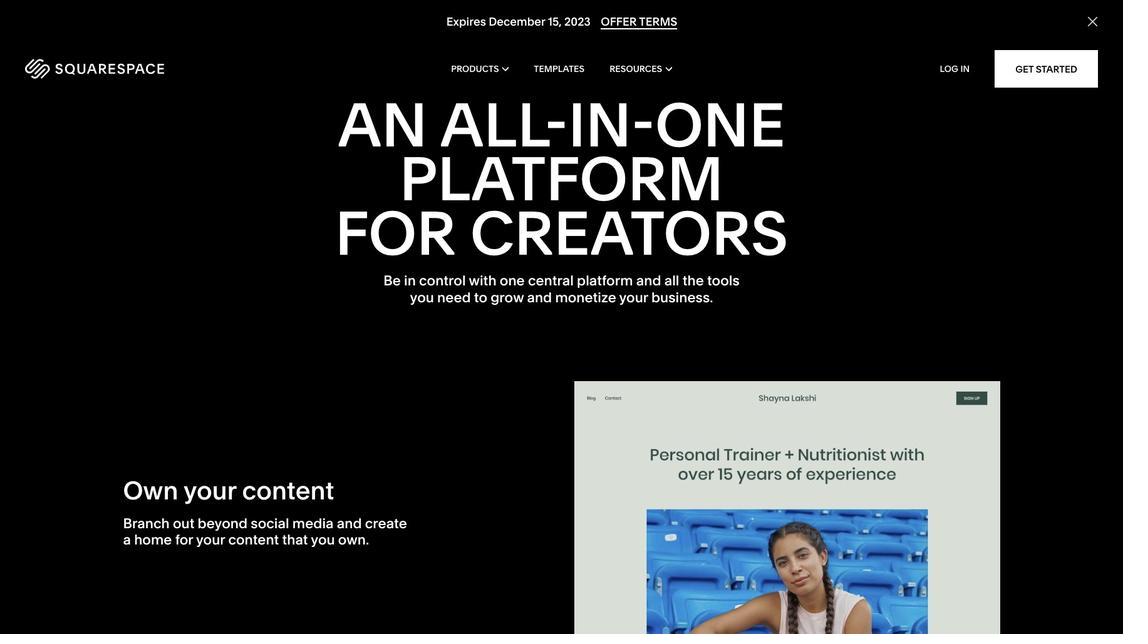 Task type: locate. For each thing, give the bounding box(es) containing it.
for right home
[[175, 532, 193, 549]]

and inside the branch out beyond social media and create a home for your content that you own.
[[337, 516, 362, 533]]

and right one
[[527, 289, 552, 306]]

in
[[961, 63, 970, 75]]

expires december 15, 2023
[[446, 15, 591, 29]]

expires
[[446, 15, 486, 29]]

0 horizontal spatial for
[[175, 532, 193, 549]]

your
[[620, 289, 649, 306], [184, 476, 236, 506], [196, 532, 225, 549]]

for inside an all‑in‑one platform for creators be in control with one central platform and all the tools you need to grow and monetize your business.
[[335, 197, 457, 271]]

0 horizontal spatial you
[[311, 532, 335, 549]]

your right out
[[196, 532, 225, 549]]

that
[[282, 532, 308, 549]]

with
[[469, 273, 497, 290]]

you inside the branch out beyond social media and create a home for your content that you own.
[[311, 532, 335, 549]]

terms
[[639, 15, 677, 29]]

templates
[[534, 63, 585, 75]]

you left need
[[410, 289, 434, 306]]

0 vertical spatial your
[[620, 289, 649, 306]]

0 vertical spatial for
[[335, 197, 457, 271]]

2 vertical spatial your
[[196, 532, 225, 549]]

15,
[[548, 15, 562, 29]]

your up beyond
[[184, 476, 236, 506]]

and
[[637, 273, 662, 290], [527, 289, 552, 306], [337, 516, 362, 533]]

own
[[123, 476, 178, 506]]

for inside the branch out beyond social media and create a home for your content that you own.
[[175, 532, 193, 549]]

and right media in the bottom of the page
[[337, 516, 362, 533]]

platform
[[400, 143, 724, 216], [577, 273, 633, 290]]

1 vertical spatial you
[[311, 532, 335, 549]]

content left that
[[228, 532, 279, 549]]

1 horizontal spatial and
[[527, 289, 552, 306]]

grow
[[491, 289, 524, 306]]

for
[[335, 197, 457, 271], [175, 532, 193, 549]]

all
[[665, 273, 680, 290]]

1 vertical spatial content
[[228, 532, 279, 549]]

your inside the branch out beyond social media and create a home for your content that you own.
[[196, 532, 225, 549]]

1 vertical spatial for
[[175, 532, 193, 549]]

get started link
[[995, 50, 1099, 88]]

1 horizontal spatial for
[[335, 197, 457, 271]]

content inside the branch out beyond social media and create a home for your content that you own.
[[228, 532, 279, 549]]

your left all
[[620, 289, 649, 306]]

own your content
[[123, 476, 334, 506]]

content up social
[[242, 476, 334, 506]]

0 vertical spatial you
[[410, 289, 434, 306]]

log             in
[[941, 63, 970, 75]]

resources
[[610, 63, 663, 75]]

0 horizontal spatial and
[[337, 516, 362, 533]]

and left all
[[637, 273, 662, 290]]

need
[[438, 289, 471, 306]]

for up be
[[335, 197, 457, 271]]

you right that
[[311, 532, 335, 549]]

1 vertical spatial your
[[184, 476, 236, 506]]

products
[[451, 63, 499, 75]]

you
[[410, 289, 434, 306], [311, 532, 335, 549]]

1 horizontal spatial you
[[410, 289, 434, 306]]

content
[[242, 476, 334, 506], [228, 532, 279, 549]]

1 vertical spatial platform
[[577, 273, 633, 290]]



Task type: describe. For each thing, give the bounding box(es) containing it.
media
[[293, 516, 334, 533]]

tools
[[708, 273, 740, 290]]

the
[[683, 273, 704, 290]]

a
[[123, 532, 131, 549]]

2023
[[564, 15, 591, 29]]

out
[[173, 516, 195, 533]]

you inside an all‑in‑one platform for creators be in control with one central platform and all the tools you need to grow and monetize your business.
[[410, 289, 434, 306]]

control
[[419, 273, 466, 290]]

0 vertical spatial platform
[[400, 143, 724, 216]]

offer terms
[[601, 15, 677, 29]]

social
[[251, 516, 289, 533]]

products button
[[451, 44, 509, 94]]

example website of a personal trainer and nutritionist image
[[574, 382, 1001, 635]]

2 horizontal spatial and
[[637, 273, 662, 290]]

be
[[384, 273, 401, 290]]

own.
[[338, 532, 369, 549]]

squarespace logo image
[[25, 59, 164, 79]]

offer
[[601, 15, 637, 29]]

branch
[[123, 516, 170, 533]]

0 vertical spatial content
[[242, 476, 334, 506]]

squarespace logo link
[[25, 59, 240, 79]]

an all‑in‑one platform for creators be in control with one central platform and all the tools you need to grow and monetize your business.
[[335, 88, 789, 306]]

to
[[474, 289, 488, 306]]

central
[[528, 273, 574, 290]]

all‑in‑one
[[440, 88, 786, 162]]

get
[[1016, 63, 1034, 75]]

log
[[941, 63, 959, 75]]

your inside an all‑in‑one platform for creators be in control with one central platform and all the tools you need to grow and monetize your business.
[[620, 289, 649, 306]]

beyond
[[198, 516, 248, 533]]

monetize
[[556, 289, 617, 306]]

in
[[404, 273, 416, 290]]

home
[[134, 532, 172, 549]]

one
[[500, 273, 525, 290]]

log             in link
[[941, 63, 970, 75]]

started
[[1037, 63, 1078, 75]]

december
[[489, 15, 545, 29]]

an
[[338, 88, 428, 162]]

creators
[[471, 197, 789, 271]]

get started
[[1016, 63, 1078, 75]]

create
[[365, 516, 407, 533]]

branch out beyond social media and create a home for your content that you own.
[[123, 516, 407, 549]]

resources button
[[610, 44, 672, 94]]

offer terms link
[[601, 15, 677, 30]]

templates link
[[534, 44, 585, 94]]

business.
[[652, 289, 714, 306]]



Task type: vqa. For each thing, say whether or not it's contained in the screenshot.
Oranssi image
no



